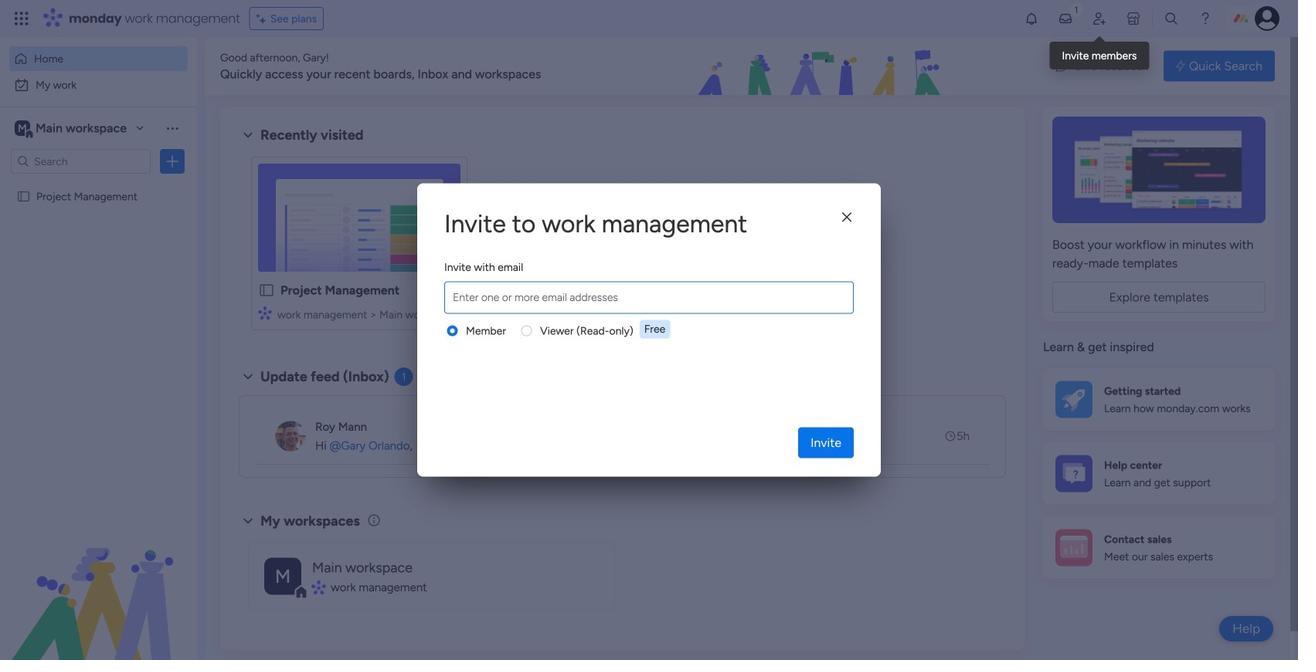 Task type: describe. For each thing, give the bounding box(es) containing it.
workspace image
[[15, 120, 30, 137]]

close update feed (inbox) image
[[239, 368, 257, 387]]

workspace selection element
[[15, 119, 129, 139]]

monday marketplace image
[[1126, 11, 1142, 26]]

contact sales element
[[1044, 518, 1276, 579]]

2 vertical spatial option
[[0, 183, 197, 186]]

0 vertical spatial component image
[[258, 307, 272, 320]]

1 horizontal spatial lottie animation image
[[606, 37, 1041, 96]]

v2 bolt switch image
[[1177, 58, 1186, 75]]

0 vertical spatial option
[[9, 46, 188, 71]]

public board image
[[258, 282, 275, 299]]

add to favorites image
[[438, 283, 453, 298]]

public board image
[[16, 189, 31, 204]]

0 horizontal spatial lottie animation element
[[0, 505, 197, 661]]

1 horizontal spatial lottie animation element
[[606, 37, 1041, 96]]

1 image
[[1070, 1, 1084, 18]]

search everything image
[[1164, 11, 1180, 26]]

invite members image
[[1092, 11, 1108, 26]]

help center element
[[1044, 443, 1276, 505]]

close image
[[843, 212, 852, 223]]

roy mann image
[[275, 421, 306, 452]]

1 vertical spatial component image
[[312, 581, 325, 595]]

gary orlando image
[[1255, 6, 1280, 31]]



Task type: vqa. For each thing, say whether or not it's contained in the screenshot.
search everything image
yes



Task type: locate. For each thing, give the bounding box(es) containing it.
see plans image
[[256, 10, 270, 27]]

component image right workspace icon
[[312, 581, 325, 595]]

close my workspaces image
[[239, 512, 257, 531]]

1 horizontal spatial component image
[[312, 581, 325, 595]]

select product image
[[14, 11, 29, 26]]

option
[[9, 46, 188, 71], [9, 73, 188, 97], [0, 183, 197, 186]]

1 vertical spatial lottie animation element
[[0, 505, 197, 661]]

0 horizontal spatial component image
[[258, 307, 272, 320]]

1 vertical spatial lottie animation image
[[0, 505, 197, 661]]

workspace image
[[264, 559, 301, 596]]

Search in workspace field
[[32, 153, 129, 170]]

1 vertical spatial option
[[9, 73, 188, 97]]

0 horizontal spatial lottie animation image
[[0, 505, 197, 661]]

0 vertical spatial lottie animation element
[[606, 37, 1041, 96]]

lottie animation element
[[606, 37, 1041, 96], [0, 505, 197, 661]]

1 element
[[395, 368, 413, 387]]

0 vertical spatial lottie animation image
[[606, 37, 1041, 96]]

templates image image
[[1058, 117, 1262, 223]]

v2 user feedback image
[[1056, 57, 1068, 75]]

component image down public board image
[[258, 307, 272, 320]]

Enter one or more email addresses text field
[[448, 283, 850, 314]]

lottie animation image
[[606, 37, 1041, 96], [0, 505, 197, 661]]

help image
[[1198, 11, 1214, 26]]

notifications image
[[1024, 11, 1040, 26]]

list box
[[0, 181, 197, 419]]

component image
[[258, 307, 272, 320], [312, 581, 325, 595]]

update feed image
[[1058, 11, 1074, 26]]

getting started element
[[1044, 369, 1276, 431]]

close recently visited image
[[239, 126, 257, 145]]



